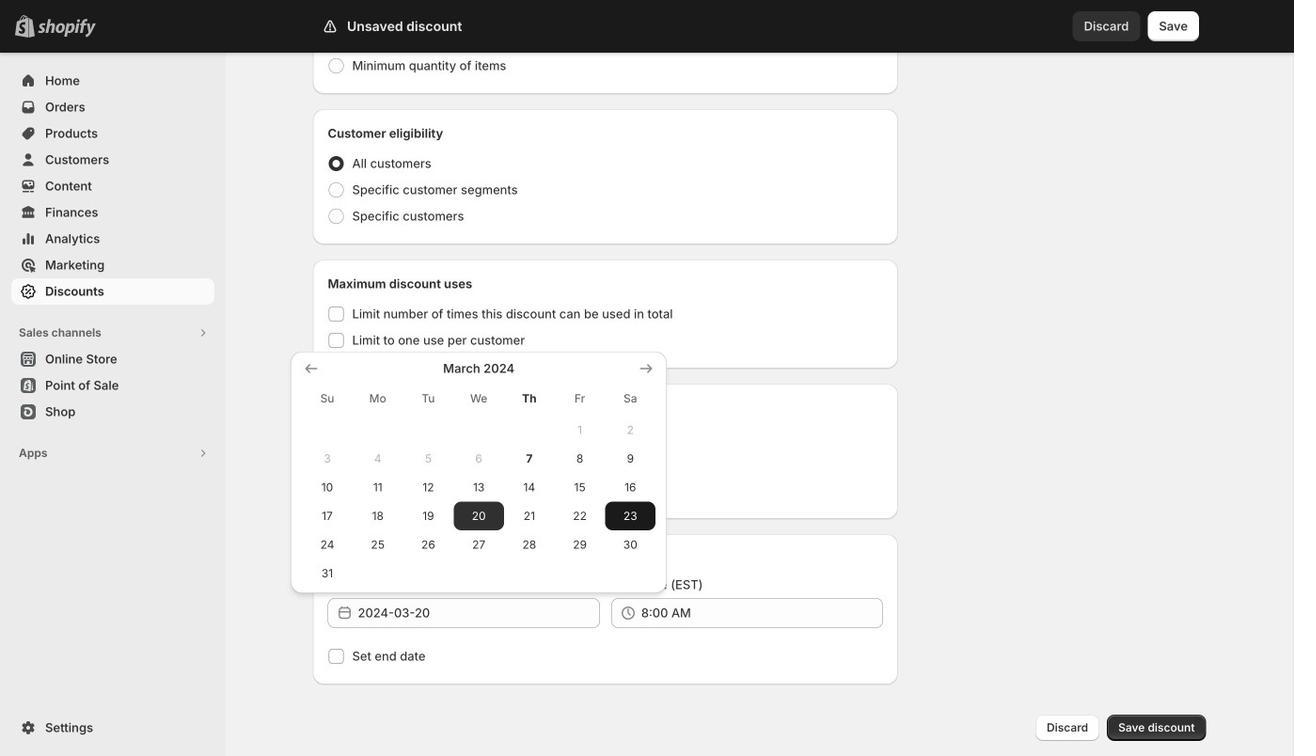 Task type: vqa. For each thing, say whether or not it's contained in the screenshot.
15%
no



Task type: locate. For each thing, give the bounding box(es) containing it.
wednesday element
[[454, 382, 504, 416]]

tuesday element
[[403, 382, 454, 416]]

friday element
[[555, 382, 605, 416]]

grid
[[302, 359, 656, 588]]

YYYY-MM-DD text field
[[358, 598, 600, 628]]

Enter time text field
[[642, 598, 884, 628]]

sunday element
[[302, 382, 353, 416]]



Task type: describe. For each thing, give the bounding box(es) containing it.
saturday element
[[605, 382, 656, 416]]

shopify image
[[38, 19, 96, 37]]

monday element
[[353, 382, 403, 416]]

thursday element
[[504, 382, 555, 416]]



